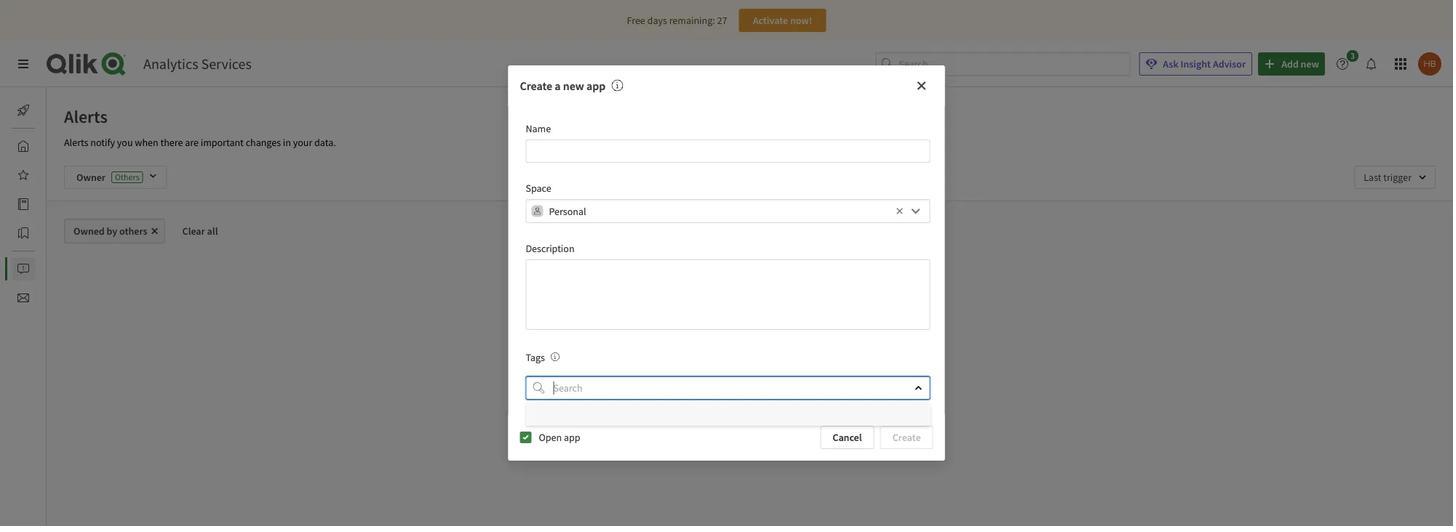 Task type: locate. For each thing, give the bounding box(es) containing it.
a
[[555, 79, 561, 93]]

analytics services
[[143, 55, 252, 73]]

1 horizontal spatial you
[[718, 413, 734, 427]]

are right there
[[185, 136, 199, 149]]

changes
[[246, 136, 281, 149]]

1 horizontal spatial create
[[893, 432, 921, 445]]

1 vertical spatial search text field
[[551, 377, 902, 400]]

create
[[520, 79, 552, 93], [893, 432, 921, 445]]

1 vertical spatial are
[[736, 413, 750, 427]]

you inside "try adjusting your search or filters to find what you are looking for."
[[718, 413, 734, 427]]

you left when
[[117, 136, 133, 149]]

0 vertical spatial search text field
[[899, 52, 1131, 76]]

space
[[526, 182, 551, 195]]

catalog link
[[12, 193, 79, 216]]

open
[[539, 432, 562, 445]]

1 vertical spatial app
[[564, 432, 581, 445]]

data.
[[314, 136, 336, 149]]

app right open
[[564, 432, 581, 445]]

1 horizontal spatial app
[[587, 79, 606, 93]]

others
[[119, 225, 147, 238]]

Search text field
[[899, 52, 1131, 76], [551, 377, 902, 400]]

you down no
[[718, 413, 734, 427]]

1 vertical spatial create
[[893, 432, 921, 445]]

your
[[293, 136, 312, 149], [718, 399, 737, 412]]

insight
[[1181, 57, 1211, 71]]

create a new app
[[520, 79, 606, 93]]

found
[[770, 379, 800, 394]]

0 horizontal spatial your
[[293, 136, 312, 149]]

option
[[526, 403, 931, 427]]

create inside button
[[893, 432, 921, 445]]

try
[[660, 399, 674, 412]]

0 horizontal spatial app
[[564, 432, 581, 445]]

alerts
[[64, 106, 108, 127], [64, 136, 88, 149]]

1 vertical spatial you
[[718, 413, 734, 427]]

0 vertical spatial create
[[520, 79, 552, 93]]

activate now!
[[753, 14, 812, 27]]

are
[[185, 136, 199, 149], [736, 413, 750, 427]]

1 vertical spatial alerts
[[64, 136, 88, 149]]

by
[[107, 225, 117, 238]]

alerts left notify
[[64, 136, 88, 149]]

your down no
[[718, 399, 737, 412]]

1 horizontal spatial are
[[736, 413, 750, 427]]

notify
[[90, 136, 115, 149]]

0 horizontal spatial are
[[185, 136, 199, 149]]

cancel button
[[821, 426, 874, 450]]

1 alerts from the top
[[64, 106, 108, 127]]

navigation pane element
[[0, 93, 79, 316]]

0 vertical spatial alerts
[[64, 106, 108, 127]]

are down 'search'
[[736, 413, 750, 427]]

alerts for alerts notify you when there are important changes in your data.
[[64, 136, 88, 149]]

Name text field
[[526, 140, 931, 163]]

your right in
[[293, 136, 312, 149]]

0 horizontal spatial create
[[520, 79, 552, 93]]

1 horizontal spatial your
[[718, 399, 737, 412]]

there
[[160, 136, 183, 149]]

your inside "try adjusting your search or filters to find what you are looking for."
[[718, 399, 737, 412]]

looking
[[752, 413, 784, 427]]

2 alerts from the top
[[64, 136, 88, 149]]

list box
[[526, 403, 931, 427]]

1 vertical spatial your
[[718, 399, 737, 412]]

close image
[[915, 384, 923, 393]]

alerts up notify
[[64, 106, 108, 127]]

ask insight advisor button
[[1139, 52, 1253, 76]]

services
[[201, 55, 252, 73]]

free days remaining: 27
[[627, 14, 727, 27]]

you
[[117, 136, 133, 149], [718, 413, 734, 427]]

try adjusting your search or filters to find what you are looking for.
[[660, 399, 857, 427]]

create left a
[[520, 79, 552, 93]]

favorites image
[[17, 170, 29, 181]]

0 horizontal spatial you
[[117, 136, 133, 149]]

open sidebar menu image
[[17, 58, 29, 70]]

app right new
[[587, 79, 606, 93]]

app
[[587, 79, 606, 93], [564, 432, 581, 445]]

create down 'close' icon
[[893, 432, 921, 445]]

are inside "try adjusting your search or filters to find what you are looking for."
[[736, 413, 750, 427]]

0 vertical spatial are
[[185, 136, 199, 149]]

0 vertical spatial app
[[587, 79, 606, 93]]

owned
[[74, 225, 105, 238]]

search image
[[533, 383, 545, 394]]

0 vertical spatial your
[[293, 136, 312, 149]]

tags
[[526, 351, 545, 365]]

activate now! link
[[739, 9, 826, 32]]

ask insight advisor
[[1163, 57, 1246, 71]]

0 vertical spatial you
[[117, 136, 133, 149]]

last trigger image
[[1355, 166, 1436, 189]]

description
[[526, 242, 575, 255]]

now!
[[790, 14, 812, 27]]

home
[[47, 140, 72, 153]]

when
[[135, 136, 158, 149]]



Task type: vqa. For each thing, say whether or not it's contained in the screenshot.
Activate now!
yes



Task type: describe. For each thing, give the bounding box(es) containing it.
all
[[207, 225, 218, 238]]

clear all button
[[171, 219, 230, 244]]

search element
[[533, 383, 545, 394]]

start typing a tag name. select an existing tag or create a new tag by pressing enter or comma. press backspace to remove a tag. image
[[551, 353, 560, 362]]

analytics services element
[[143, 55, 252, 73]]

Description text field
[[526, 260, 931, 330]]

ask
[[1163, 57, 1179, 71]]

no
[[718, 379, 732, 394]]

important
[[201, 136, 244, 149]]

alerts image
[[17, 263, 29, 275]]

for.
[[786, 413, 799, 427]]

days
[[647, 14, 667, 27]]

in
[[283, 136, 291, 149]]

open app
[[539, 432, 581, 445]]

adjusting
[[676, 399, 716, 412]]

analytics
[[143, 55, 198, 73]]

Space text field
[[549, 200, 893, 223]]

results
[[734, 379, 768, 394]]

new
[[563, 79, 584, 93]]

start typing a tag name. select an existing tag or create a new tag by pressing enter or comma. press backspace to remove a tag. tooltip
[[545, 351, 560, 365]]

filters
[[780, 399, 804, 412]]

catalog
[[47, 198, 79, 211]]

create for create a new app
[[520, 79, 552, 93]]

find
[[817, 399, 834, 412]]

to
[[806, 399, 815, 412]]

alerts for alerts
[[64, 106, 108, 127]]

filters region
[[47, 154, 1454, 201]]

home link
[[12, 135, 72, 158]]

create for create
[[893, 432, 921, 445]]

create button
[[880, 426, 933, 450]]

activate
[[753, 14, 788, 27]]

advisor
[[1213, 57, 1246, 71]]

27
[[717, 14, 727, 27]]

name
[[526, 122, 551, 135]]

cancel
[[833, 432, 862, 445]]

searchbar element
[[876, 52, 1131, 76]]

what
[[836, 399, 857, 412]]

owned by others button
[[64, 219, 165, 244]]

search
[[739, 399, 767, 412]]

create a new app dialog
[[508, 66, 945, 461]]

free
[[627, 14, 645, 27]]

no results found
[[718, 379, 800, 394]]

or
[[769, 399, 778, 412]]

clear all
[[182, 225, 218, 238]]

owned by others
[[74, 225, 147, 238]]

subscriptions image
[[17, 293, 29, 304]]

clear
[[182, 225, 205, 238]]

alerts notify you when there are important changes in your data.
[[64, 136, 336, 149]]

collections image
[[17, 228, 29, 239]]

remaining:
[[669, 14, 715, 27]]



